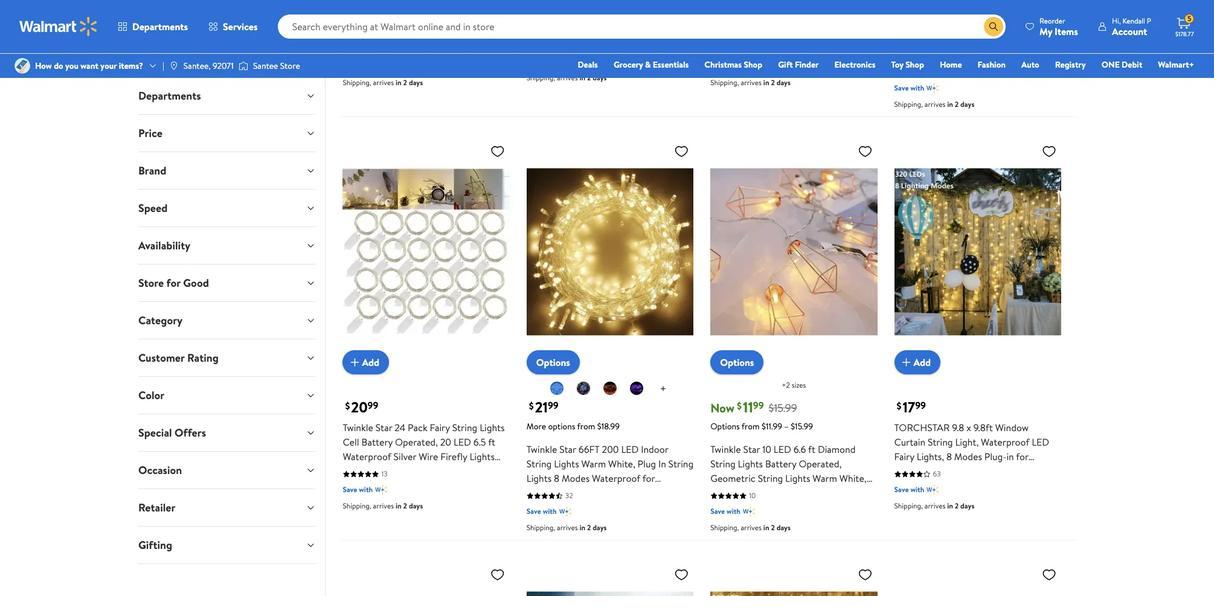 Task type: describe. For each thing, give the bounding box(es) containing it.
white inside twinkle star 66ft 200 led christmas string lights, ul safe certified outdoor fairy lights plug in, expandable green wire clear bulbs mini lights 8 modes, xmas tree wedding party decoration, warm white
[[1036, 92, 1061, 105]]

white, inside twinkle star 10 led 6.6 ft diamond string lights battery operated, geometric string lights warm white, rose gold metal lamps décor christmas lights
[[839, 472, 867, 485]]

with for walmart plus icon underneath 'save an extra $1.22' element
[[543, 56, 557, 67]]

one debit link
[[1096, 58, 1148, 71]]

store for good tab
[[129, 265, 325, 301]]

add for 17
[[914, 356, 931, 369]]

lights up 6.5
[[480, 421, 505, 434]]

price tab
[[129, 115, 325, 152]]

torchstar 9.8 x 9.8ft window curtain string light, waterproof led fairy lights, 8 modes plug-in for christmas bedroom party wedding home garden wall decorations warm white image
[[894, 139, 1061, 365]]

walmart+ link
[[1153, 58, 1200, 71]]

arrives down gold
[[741, 523, 762, 533]]

modes inside twinkle star 66ft 200 led indoor string lights warm white, plug in string lights 8 modes waterproof for outdoor christmas wedding party bedroom
[[562, 472, 590, 485]]

2 down the gift finder link
[[771, 78, 775, 88]]

days down 'modes,' at the right of the page
[[960, 99, 974, 110]]

13
[[381, 469, 388, 479]]

2 down 'silver'
[[403, 501, 407, 511]]

orange image
[[603, 381, 617, 396]]

arrives down deals link
[[557, 73, 578, 83]]

toy shop
[[891, 59, 924, 71]]

options inside now $ 11 99 $15.99 options from $11.99 – $15.99
[[710, 420, 740, 433]]

2 down 'modes,' at the right of the page
[[955, 99, 959, 110]]

pack inside twinkle star 24 pack fairy string lights cell battery operated, 20 led 6.5 ft waterproof silver wire firefly lights starry fairy lights christmas lights warm white
[[408, 421, 427, 434]]

33ft
[[394, 12, 411, 26]]

wedding for twinkle star 66ft 200 led indoor string lights warm white, plug in string lights 8 modes waterproof for outdoor christmas wedding party bedroom
[[609, 486, 646, 500]]

wedding,
[[710, 27, 749, 40]]

my
[[1040, 24, 1052, 38]]

customer rating button
[[129, 339, 325, 376]]

want
[[80, 60, 98, 72]]

ft inside twinkle star 10 led 6.6 ft diamond string lights battery operated, geometric string lights warm white, rose gold metal lamps décor christmas lights
[[808, 443, 815, 456]]

options link for 21
[[527, 350, 580, 375]]

registry
[[1055, 59, 1086, 71]]

walmart image
[[19, 17, 98, 36]]

shipping, arrives in 2 days down christmas shop link
[[710, 78, 791, 88]]

account
[[1112, 24, 1147, 38]]

window
[[995, 421, 1029, 434]]

grocery
[[614, 59, 643, 71]]

8 inside torchstar 9.8 x 9.8ft window curtain string light, waterproof led fairy lights, 8 modes plug-in for christmas bedroom party wedding home garden wall decorations warm white
[[946, 450, 952, 463]]

star for 10
[[743, 443, 760, 456]]

twinkle star 24 pack fairy string lights cell battery operated, 20 led 6.5 ft waterproof silver wire firefly lights starry fairy lights christmas lights warm white image
[[343, 139, 510, 365]]

party inside torchstar 9.8 x 9.8ft window curtain string light, waterproof led fairy lights, 8 modes plug-in for christmas bedroom party wedding home garden wall decorations warm white
[[980, 465, 1002, 478]]

string up geometric on the bottom right of page
[[710, 457, 736, 471]]

an
[[564, 37, 571, 47]]

2 down twinkle star 66ft 200 led indoor string lights warm white, plug in string lights 8 modes waterproof for outdoor christmas wedding party bedroom
[[587, 523, 591, 533]]

 image for how do you want your items?
[[14, 58, 30, 74]]

fairy right starry in the left of the page
[[370, 465, 390, 478]]

one
[[1102, 59, 1120, 71]]

more
[[527, 420, 546, 433]]

string inside twinkle star 66ft 200 led christmas string lights, ul safe certified outdoor fairy lights plug in, expandable green wire clear bulbs mini lights 8 modes, xmas tree wedding party decoration, warm white
[[894, 34, 919, 47]]

led inside twinkle star 66ft 200 led indoor string lights warm white, plug in string lights 8 modes waterproof for outdoor christmas wedding party bedroom
[[621, 443, 639, 456]]

light
[[639, 1, 660, 15]]

walmart plus image down 89 on the top right of page
[[743, 61, 755, 73]]

brand tab
[[129, 152, 325, 189]]

betus
[[710, 0, 734, 11]]

christmas inside twinkle star 66ft 200 led indoor string lights warm white, plug in string lights 8 modes waterproof for outdoor christmas wedding party bedroom
[[565, 486, 607, 500]]

battery inside twinkle star 10 led 6.6 ft diamond string lights battery operated, geometric string lights warm white, rose gold metal lamps décor christmas lights
[[765, 457, 796, 471]]

arrives down 22
[[373, 78, 394, 88]]

christmas inside twinkle star 24 pack fairy string lights cell battery operated, 20 led 6.5 ft waterproof silver wire firefly lights starry fairy lights christmas lights warm white
[[420, 465, 462, 478]]

powered
[[771, 12, 808, 26]]

2 dawhud direct | vp home merry christmas snowman trio led holiday image from the left
[[894, 562, 1061, 596]]

wall
[[955, 479, 973, 492]]

ft inside twinkle star 24 pack fairy string lights cell battery operated, 20 led 6.5 ft waterproof silver wire firefly lights starry fairy lights christmas lights warm white
[[488, 436, 495, 449]]

walmart plus image down "137"
[[927, 82, 939, 95]]

2 down the metal
[[771, 523, 775, 533]]

retailer button
[[129, 489, 325, 526]]

tree inside twinkle star 66ft 200 led christmas string lights, ul safe certified outdoor fairy lights plug in, expandable green wire clear bulbs mini lights 8 modes, xmas tree wedding party decoration, warm white
[[1006, 78, 1024, 91]]

string up the metal
[[758, 472, 783, 485]]

torchstar 320 led 9.8ft × 9.8ft window curtain string light, 8 modes, wedding string lights decorations for christmas party home bedroom, warm white image
[[710, 562, 877, 596]]

decoration,
[[958, 92, 1007, 105]]

store inside dropdown button
[[138, 275, 164, 291]]

decorations inside honche solar rope lights outdoor waterproof 33ft 100 leds garden tree patio christmas decorations lighting warm white
[[411, 27, 462, 40]]

led inside torchstar 9.8 x 9.8ft window curtain string light, waterproof led fairy lights, 8 modes plug-in for christmas bedroom party wedding home garden wall decorations warm white
[[1032, 436, 1049, 449]]

options for $15.99
[[720, 356, 754, 369]]

special
[[138, 425, 172, 440]]

warm inside twinkle star 66ft 200 led christmas string lights, ul safe certified outdoor fairy lights plug in, expandable green wire clear bulbs mini lights 8 modes, xmas tree wedding party decoration, warm white
[[1009, 92, 1034, 105]]

vp home festive christmas fireplace with led flickering flame light
[[527, 0, 684, 15]]

waterproof inside torchstar 9.8 x 9.8ft window curtain string light, waterproof led fairy lights, 8 modes plug-in for christmas bedroom party wedding home garden wall decorations warm white
[[981, 436, 1029, 449]]

star for 66ft
[[927, 20, 944, 33]]

100
[[413, 12, 428, 26]]

66ft
[[578, 443, 600, 456]]

10 inside the betus 10 pack wine bottles cork string lights battery powered decorations for wedding, christmas & party
[[736, 0, 745, 11]]

lighting
[[464, 27, 498, 40]]

leds
[[431, 12, 452, 26]]

price button
[[129, 115, 325, 152]]

32
[[565, 490, 573, 501]]

christmas inside twinkle star 10 led 6.6 ft diamond string lights battery operated, geometric string lights warm white, rose gold metal lamps décor christmas lights
[[710, 501, 752, 514]]

2 down honche solar rope lights outdoor waterproof 33ft 100 leds garden tree patio christmas decorations lighting warm white
[[403, 78, 407, 88]]

89
[[749, 46, 757, 56]]

pack inside the betus 10 pack wine bottles cork string lights battery powered decorations for wedding, christmas & party
[[748, 0, 767, 11]]

departments inside departments tab
[[138, 88, 201, 103]]

with for walmart plus icon under '63'
[[911, 484, 924, 495]]

shop for christmas shop
[[744, 59, 762, 71]]

& inside grocery & essentials link
[[645, 59, 651, 71]]

99 for 20
[[368, 399, 378, 412]]

christmas inside twinkle star 66ft 200 led christmas string lights, ul safe certified outdoor fairy lights plug in, expandable green wire clear bulbs mini lights 8 modes, xmas tree wedding party decoration, warm white
[[1006, 20, 1048, 33]]

1 vertical spatial departments button
[[129, 77, 325, 114]]

 image for santee store
[[239, 60, 248, 72]]

1 from from the left
[[577, 420, 595, 433]]

decorations inside the betus 10 pack wine bottles cork string lights battery powered decorations for wedding, christmas & party
[[810, 12, 861, 26]]

arrives down '63'
[[925, 501, 945, 511]]

days down twinkle star 66ft 200 led indoor string lights warm white, plug in string lights 8 modes waterproof for outdoor christmas wedding party bedroom
[[593, 523, 607, 533]]

color tab
[[129, 377, 325, 414]]

walmart plus image for 21
[[559, 506, 571, 518]]

christmas inside honche solar rope lights outdoor waterproof 33ft 100 leds garden tree patio christmas decorations lighting warm white
[[367, 27, 409, 40]]

add for 20
[[362, 356, 379, 369]]

clear
[[994, 63, 1017, 76]]

lights up geometric on the bottom right of page
[[738, 457, 763, 471]]

firefly
[[440, 450, 467, 463]]

twinkle star 66ft 200 led indoor string lights warm white, plug in string lights 8 modes waterproof for outdoor christmas wedding party bedroom image
[[527, 139, 694, 365]]

in,
[[1003, 49, 1013, 62]]

string right in
[[668, 457, 694, 471]]

days down twinkle star 24 pack fairy string lights cell battery operated, 20 led 6.5 ft waterproof silver wire firefly lights starry fairy lights christmas lights warm white
[[409, 501, 423, 511]]

store for good
[[138, 275, 209, 291]]

speed button
[[129, 190, 325, 227]]

star for 66ft
[[559, 443, 576, 456]]

good
[[183, 275, 209, 291]]

plug inside twinkle star 66ft 200 led christmas string lights, ul safe certified outdoor fairy lights plug in, expandable green wire clear bulbs mini lights 8 modes, xmas tree wedding party decoration, warm white
[[983, 49, 1001, 62]]

auto
[[1021, 59, 1039, 71]]

essentials
[[653, 59, 689, 71]]

expandable
[[894, 63, 942, 76]]

lights down the 66ft
[[554, 457, 579, 471]]

christmas inside the betus 10 pack wine bottles cork string lights battery powered decorations for wedding, christmas & party
[[752, 27, 794, 40]]

home inside torchstar 9.8 x 9.8ft window curtain string light, waterproof led fairy lights, 8 modes plug-in for christmas bedroom party wedding home garden wall decorations warm white
[[894, 479, 920, 492]]

garden inside torchstar 9.8 x 9.8ft window curtain string light, waterproof led fairy lights, 8 modes plug-in for christmas bedroom party wedding home garden wall decorations warm white
[[922, 479, 953, 492]]

availability tab
[[129, 227, 325, 264]]

fireplace
[[645, 0, 684, 0]]

metal
[[756, 486, 779, 500]]

tree inside honche solar rope lights outdoor waterproof 33ft 100 leds garden tree patio christmas decorations lighting warm white
[[487, 12, 505, 26]]

customer
[[138, 350, 185, 365]]

2 down "wall"
[[955, 501, 959, 511]]

0 vertical spatial departments
[[132, 20, 188, 33]]

purple image
[[629, 381, 644, 396]]

200 for white,
[[602, 443, 619, 456]]

$ for 21
[[529, 399, 534, 413]]

add to favorites list, dawhud direct | vp home merry christmas snowman trio led holiday image for first the dawhud direct | vp home merry christmas snowman trio led holiday image from the left
[[490, 567, 505, 582]]

warm inside torchstar 9.8 x 9.8ft window curtain string light, waterproof led fairy lights, 8 modes plug-in for christmas bedroom party wedding home garden wall decorations warm white
[[1028, 479, 1053, 492]]

1 vertical spatial $15.99
[[791, 420, 813, 433]]

registry link
[[1050, 58, 1091, 71]]

20 inside twinkle star 24 pack fairy string lights cell battery operated, 20 led 6.5 ft waterproof silver wire firefly lights starry fairy lights christmas lights warm white
[[440, 436, 451, 449]]

bedroom inside twinkle star 66ft 200 led indoor string lights warm white, plug in string lights 8 modes waterproof for outdoor christmas wedding party bedroom
[[527, 501, 565, 514]]

 image for santee, 92071
[[169, 61, 179, 71]]

63
[[933, 469, 941, 479]]

for inside the betus 10 pack wine bottles cork string lights battery powered decorations for wedding, christmas & party
[[864, 12, 876, 26]]

toy
[[891, 59, 903, 71]]

for inside twinkle star 66ft 200 led indoor string lights warm white, plug in string lights 8 modes waterproof for outdoor christmas wedding party bedroom
[[643, 472, 655, 485]]

twinkle star halloween string lights, 19.2ft 40leds purple bat halloween decorative light, battery powered with 8 lighting mode waterproof spooky light for party patio indoor & outdoor use image
[[527, 562, 694, 596]]

special offers
[[138, 425, 206, 440]]

with for walmart plus image under 89 on the top right of page
[[727, 61, 741, 72]]

christmas down 'wedding,'
[[704, 59, 742, 71]]

shipping, arrives in 2 days down deals link
[[527, 73, 607, 83]]

lights down the metal
[[755, 501, 780, 514]]

1 dawhud direct | vp home merry christmas snowman trio led holiday image from the left
[[343, 562, 510, 596]]

shipping, arrives in 2 days down the 13
[[343, 501, 423, 511]]

twinkle star 10 led 6.6 ft diamond string lights battery operated, geometric string lights warm white, rose gold metal lamps décor christmas lights
[[710, 443, 867, 514]]

0 vertical spatial store
[[280, 60, 300, 72]]

with for walmart plus image corresponding to $15.99
[[727, 506, 741, 516]]

10 inside twinkle star 10 led 6.6 ft diamond string lights battery operated, geometric string lights warm white, rose gold metal lamps décor christmas lights
[[762, 443, 771, 456]]

battery for star
[[361, 436, 393, 449]]

save with for walmart plus icon below the 13
[[343, 484, 373, 495]]

add to cart image for 20
[[348, 355, 362, 370]]

$11.99
[[762, 420, 782, 433]]

home inside vp home festive christmas fireplace with led flickering flame light
[[541, 0, 567, 0]]

arrives down christmas shop link
[[741, 78, 762, 88]]

extra
[[573, 37, 590, 47]]

fairy up the firefly
[[430, 421, 450, 434]]

how
[[35, 60, 52, 72]]

shipping, arrives in 2 days down '63'
[[894, 501, 974, 511]]

22
[[381, 46, 389, 56]]

string inside twinkle star 24 pack fairy string lights cell battery operated, 20 led 6.5 ft waterproof silver wire firefly lights starry fairy lights christmas lights warm white
[[452, 421, 477, 434]]

twinkle for cell
[[343, 421, 373, 434]]

for inside torchstar 9.8 x 9.8ft window curtain string light, waterproof led fairy lights, 8 modes plug-in for christmas bedroom party wedding home garden wall decorations warm white
[[1016, 450, 1029, 463]]

days down gift
[[777, 78, 791, 88]]

cork
[[825, 0, 846, 11]]

$ 17 99
[[897, 397, 926, 417]]

in inside torchstar 9.8 x 9.8ft window curtain string light, waterproof led fairy lights, 8 modes plug-in for christmas bedroom party wedding home garden wall decorations warm white
[[1007, 450, 1014, 463]]

from inside now $ 11 99 $15.99 options from $11.99 – $15.99
[[742, 420, 760, 433]]

services button
[[198, 12, 268, 41]]

retailer tab
[[129, 489, 325, 526]]

add to favorites list, twinkle star 10 led 6.6 ft diamond string lights battery operated, geometric string lights warm white, rose gold metal lamps décor christmas lights image
[[858, 144, 873, 159]]

plug inside twinkle star 66ft 200 led indoor string lights warm white, plug in string lights 8 modes waterproof for outdoor christmas wedding party bedroom
[[638, 457, 656, 471]]

arrives down "137"
[[925, 99, 945, 110]]

days down "wall"
[[960, 501, 974, 511]]

+ button
[[650, 379, 676, 399]]

gift finder link
[[773, 58, 824, 71]]

christmas shop
[[704, 59, 762, 71]]

shipping, arrives in 2 days down 22
[[343, 78, 423, 88]]

how do you want your items?
[[35, 60, 143, 72]]

shipping, arrives in 2 days down 32
[[527, 523, 607, 533]]

66ft
[[946, 20, 964, 33]]

arrives down 32
[[557, 523, 578, 533]]

arrives down the 13
[[373, 501, 394, 511]]

days down lamps
[[777, 523, 791, 533]]

your
[[100, 60, 117, 72]]

fairy inside twinkle star 66ft 200 led christmas string lights, ul safe certified outdoor fairy lights plug in, expandable green wire clear bulbs mini lights 8 modes, xmas tree wedding party decoration, warm white
[[933, 49, 953, 62]]

waterproof inside twinkle star 66ft 200 led indoor string lights warm white, plug in string lights 8 modes waterproof for outdoor christmas wedding party bedroom
[[592, 472, 640, 485]]

lamps
[[782, 486, 808, 500]]

string inside torchstar 9.8 x 9.8ft window curtain string light, waterproof led fairy lights, 8 modes plug-in for christmas bedroom party wedding home garden wall decorations warm white
[[928, 436, 953, 449]]

electronics
[[834, 59, 875, 71]]

shipping, arrives in 2 days down gold
[[710, 523, 791, 533]]

vp
[[527, 0, 539, 0]]

with
[[527, 1, 546, 15]]

wire inside twinkle star 24 pack fairy string lights cell battery operated, 20 led 6.5 ft waterproof silver wire firefly lights starry fairy lights christmas lights warm white
[[419, 450, 438, 463]]

0 vertical spatial $15.99
[[769, 400, 797, 415]]

geometric
[[710, 472, 756, 485]]

category tab
[[129, 302, 325, 339]]

modes,
[[950, 78, 980, 91]]

lights down expandable at the top of page
[[915, 78, 940, 91]]

with for 21's walmart plus image
[[543, 506, 557, 516]]

in
[[658, 457, 666, 471]]

$ 20 99
[[345, 397, 378, 417]]

walmart plus image down the 13
[[375, 484, 387, 496]]

add button for 20
[[343, 350, 389, 375]]

$178.77
[[1175, 30, 1194, 38]]

diamond
[[818, 443, 856, 456]]

certified
[[986, 34, 1023, 47]]

8 inside twinkle star 66ft 200 led christmas string lights, ul safe certified outdoor fairy lights plug in, expandable green wire clear bulbs mini lights 8 modes, xmas tree wedding party decoration, warm white
[[942, 78, 947, 91]]

–
[[784, 420, 789, 433]]

christmas inside vp home festive christmas fireplace with led flickering flame light
[[601, 0, 643, 0]]

lights down 'silver'
[[393, 465, 418, 478]]

santee,
[[184, 60, 211, 72]]



Task type: locate. For each thing, give the bounding box(es) containing it.
5
[[1188, 13, 1191, 24]]

availability
[[138, 238, 190, 253]]

warm inside twinkle star 66ft 200 led indoor string lights warm white, plug in string lights 8 modes waterproof for outdoor christmas wedding party bedroom
[[581, 457, 606, 471]]

2 add to cart image from the left
[[899, 355, 914, 370]]

ft right 6.6
[[808, 443, 815, 456]]

2 add to favorites list, dawhud direct | vp home merry christmas snowman trio led holiday image from the left
[[1042, 567, 1056, 582]]

for right the plug-
[[1016, 450, 1029, 463]]

save with for walmart plus icon below "137"
[[894, 83, 924, 93]]

one debit
[[1102, 59, 1142, 71]]

decorations inside torchstar 9.8 x 9.8ft window curtain string light, waterproof led fairy lights, 8 modes plug-in for christmas bedroom party wedding home garden wall decorations warm white
[[975, 479, 1026, 492]]

twinkle for string
[[710, 443, 741, 456]]

white inside twinkle star 24 pack fairy string lights cell battery operated, 20 led 6.5 ft waterproof silver wire firefly lights starry fairy lights christmas lights warm white
[[370, 479, 394, 492]]

1 $ from the left
[[345, 399, 350, 413]]

operated, inside twinkle star 24 pack fairy string lights cell battery operated, 20 led 6.5 ft waterproof silver wire firefly lights starry fairy lights christmas lights warm white
[[395, 436, 438, 449]]

0 horizontal spatial tree
[[487, 12, 505, 26]]

outdoor inside twinkle star 66ft 200 led christmas string lights, ul safe certified outdoor fairy lights plug in, expandable green wire clear bulbs mini lights 8 modes, xmas tree wedding party decoration, warm white
[[894, 49, 931, 62]]

1 horizontal spatial add button
[[894, 350, 941, 375]]

outdoor inside honche solar rope lights outdoor waterproof 33ft 100 leds garden tree patio christmas decorations lighting warm white
[[453, 0, 489, 11]]

0 horizontal spatial shop
[[744, 59, 762, 71]]

0 vertical spatial outdoor
[[453, 0, 489, 11]]

 image
[[14, 58, 30, 74], [239, 60, 248, 72], [169, 61, 179, 71]]

add to favorites list, torchstar 320 led 9.8ft × 9.8ft window curtain string light, 8 modes, wedding string lights decorations for christmas party home bedroom, warm white image
[[858, 567, 873, 582]]

0 horizontal spatial decorations
[[411, 27, 462, 40]]

lights, inside twinkle star 66ft 200 led christmas string lights, ul safe certified outdoor fairy lights plug in, expandable green wire clear bulbs mini lights 8 modes, xmas tree wedding party decoration, warm white
[[922, 34, 949, 47]]

betus 10 pack wine bottles cork string lights battery powered decorations for wedding, christmas & party
[[710, 0, 876, 40]]

1 vertical spatial outdoor
[[894, 49, 931, 62]]

availability button
[[129, 227, 325, 264]]

options link
[[527, 350, 580, 375], [710, 350, 764, 375]]

add to favorites list, twinkle star halloween string lights, 19.2ft 40leds purple bat halloween decorative light, battery powered with 8 lighting mode waterproof spooky light for party patio indoor & outdoor use image
[[674, 567, 689, 582]]

2 horizontal spatial  image
[[239, 60, 248, 72]]

add to favorites list, torchstar 9.8 x 9.8ft window curtain string light, waterproof led fairy lights, 8 modes plug-in for christmas bedroom party wedding home garden wall decorations warm white image
[[1042, 144, 1056, 159]]

add to favorites list, twinkle star 24 pack fairy string lights cell battery operated, 20 led 6.5 ft waterproof silver wire firefly lights starry fairy lights christmas lights warm white image
[[490, 144, 505, 159]]

home up 'modes,' at the right of the page
[[940, 59, 962, 71]]

1 horizontal spatial &
[[796, 27, 802, 40]]

christmas up flame
[[601, 0, 643, 0]]

99 for 21
[[548, 399, 559, 412]]

2 vertical spatial decorations
[[975, 479, 1026, 492]]

2 99 from the left
[[548, 399, 559, 412]]

now $ 11 99 $15.99 options from $11.99 – $15.99
[[710, 397, 813, 433]]

0 vertical spatial 10
[[736, 0, 745, 11]]

$15.99 up –
[[769, 400, 797, 415]]

special offers tab
[[129, 414, 325, 451]]

Search search field
[[278, 14, 1006, 39]]

0 vertical spatial home
[[541, 0, 567, 0]]

2 shop from the left
[[905, 59, 924, 71]]

shipping, arrives in 2 days down "137"
[[894, 99, 974, 110]]

1 vertical spatial plug
[[638, 457, 656, 471]]

party inside twinkle star 66ft 200 led christmas string lights, ul safe certified outdoor fairy lights plug in, expandable green wire clear bulbs mini lights 8 modes, xmas tree wedding party decoration, warm white
[[933, 92, 955, 105]]

add to cart image for 17
[[899, 355, 914, 370]]

lights inside the betus 10 pack wine bottles cork string lights battery powered decorations for wedding, christmas & party
[[710, 12, 735, 26]]

save with for walmart plus image corresponding to $15.99
[[710, 506, 741, 516]]

for inside dropdown button
[[166, 275, 181, 291]]

dawhud direct | vp home merry christmas snowman trio led holiday image
[[343, 562, 510, 596], [894, 562, 1061, 596]]

0 vertical spatial 20
[[351, 397, 368, 417]]

0 vertical spatial wire
[[973, 63, 992, 76]]

1 horizontal spatial ft
[[808, 443, 815, 456]]

in
[[580, 73, 585, 83], [396, 78, 402, 88], [763, 78, 769, 88], [947, 99, 953, 110], [1007, 450, 1014, 463], [396, 501, 402, 511], [947, 501, 953, 511], [580, 523, 585, 533], [763, 523, 769, 533]]

0 vertical spatial departments button
[[108, 12, 198, 41]]

gold
[[733, 486, 753, 500]]

silver
[[394, 450, 416, 463]]

lights inside honche solar rope lights outdoor waterproof 33ft 100 leds garden tree patio christmas decorations lighting warm white
[[425, 0, 450, 11]]

|
[[162, 60, 164, 72]]

0 vertical spatial wedding
[[894, 92, 931, 105]]

bulbs
[[1019, 63, 1041, 76]]

20
[[351, 397, 368, 417], [440, 436, 451, 449]]

fashion
[[978, 59, 1006, 71]]

lights down more
[[527, 472, 552, 485]]

reorder
[[1040, 15, 1065, 26]]

lights, left ul
[[922, 34, 949, 47]]

white,
[[608, 457, 635, 471], [839, 472, 867, 485]]

+2
[[782, 380, 790, 390]]

1 horizontal spatial operated,
[[799, 457, 842, 471]]

$ for 17
[[897, 399, 901, 413]]

99 for 17
[[915, 399, 926, 412]]

fairy
[[933, 49, 953, 62], [430, 421, 450, 434], [894, 450, 914, 463], [370, 465, 390, 478]]

137
[[933, 67, 943, 78]]

99 inside $ 17 99
[[915, 399, 926, 412]]

9.8ft
[[973, 421, 993, 434]]

0 horizontal spatial add button
[[343, 350, 389, 375]]

lights, inside torchstar 9.8 x 9.8ft window curtain string light, waterproof led fairy lights, 8 modes plug-in for christmas bedroom party wedding home garden wall decorations warm white
[[917, 450, 944, 463]]

1 vertical spatial tree
[[1006, 78, 1024, 91]]

customer rating
[[138, 350, 219, 365]]

1 shop from the left
[[744, 59, 762, 71]]

bedroom
[[939, 465, 977, 478], [527, 501, 565, 514]]

1 vertical spatial wedding
[[1004, 465, 1041, 478]]

0 horizontal spatial pack
[[408, 421, 427, 434]]

twinkle for lights,
[[894, 20, 925, 33]]

options up 11
[[720, 356, 754, 369]]

reorder my items
[[1040, 15, 1078, 38]]

modes inside torchstar 9.8 x 9.8ft window curtain string light, waterproof led fairy lights, 8 modes plug-in for christmas bedroom party wedding home garden wall decorations warm white
[[954, 450, 982, 463]]

operated, up 'silver'
[[395, 436, 438, 449]]

0 horizontal spatial dawhud direct | vp home merry christmas snowman trio led holiday image
[[343, 562, 510, 596]]

1 vertical spatial 20
[[440, 436, 451, 449]]

days down deals link
[[593, 73, 607, 83]]

2 vertical spatial 8
[[554, 472, 559, 485]]

deals link
[[572, 58, 603, 71]]

wire right 'silver'
[[419, 450, 438, 463]]

1 vertical spatial modes
[[562, 472, 590, 485]]

add to cart image up 17
[[899, 355, 914, 370]]

$15.99
[[769, 400, 797, 415], [791, 420, 813, 433]]

2 options link from the left
[[710, 350, 764, 375]]

from down 11
[[742, 420, 760, 433]]

with for walmart plus icon below the 13
[[359, 484, 373, 495]]

options link for $15.99
[[710, 350, 764, 375]]

white down bulbs
[[1036, 92, 1061, 105]]

santee store
[[253, 60, 300, 72]]

save with for walmart plus image under 89 on the top right of page
[[710, 61, 741, 72]]

0 vertical spatial plug
[[983, 49, 1001, 62]]

& right grocery
[[645, 59, 651, 71]]

save an extra $1.22
[[548, 37, 607, 47]]

store right santee
[[280, 60, 300, 72]]

rope
[[401, 0, 423, 11]]

walmart plus image
[[559, 56, 571, 68], [927, 82, 939, 95], [375, 484, 387, 496], [927, 484, 939, 496]]

1 vertical spatial white,
[[839, 472, 867, 485]]

party inside the betus 10 pack wine bottles cork string lights battery powered decorations for wedding, christmas & party
[[805, 27, 827, 40]]

x
[[967, 421, 971, 434]]

garden inside honche solar rope lights outdoor waterproof 33ft 100 leds garden tree patio christmas decorations lighting warm white
[[454, 12, 485, 26]]

$ inside now $ 11 99 $15.99 options from $11.99 – $15.99
[[737, 399, 742, 413]]

0 horizontal spatial 10
[[736, 0, 745, 11]]

Walmart Site-Wide search field
[[278, 14, 1006, 39]]

1 horizontal spatial add to cart image
[[899, 355, 914, 370]]

rating
[[187, 350, 219, 365]]

tree down clear
[[1006, 78, 1024, 91]]

$ 21 99
[[529, 397, 559, 417]]

p
[[1147, 15, 1151, 26]]

fairy up "137"
[[933, 49, 953, 62]]

walmart+
[[1158, 59, 1194, 71]]

1 add button from the left
[[343, 350, 389, 375]]

twinkle inside twinkle star 10 led 6.6 ft diamond string lights battery operated, geometric string lights warm white, rose gold metal lamps décor christmas lights
[[710, 443, 741, 456]]

1 vertical spatial operated,
[[799, 457, 842, 471]]

speed tab
[[129, 190, 325, 227]]

price
[[138, 126, 162, 141]]

twinkle star 24 pack fairy string lights cell battery operated, 20 led 6.5 ft waterproof silver wire firefly lights starry fairy lights christmas lights warm white
[[343, 421, 505, 492]]

0 horizontal spatial store
[[138, 275, 164, 291]]

plug left in,
[[983, 49, 1001, 62]]

wedding down the plug-
[[1004, 465, 1041, 478]]

11
[[743, 397, 753, 417]]

star inside twinkle star 10 led 6.6 ft diamond string lights battery operated, geometric string lights warm white, rose gold metal lamps décor christmas lights
[[743, 443, 760, 456]]

0 horizontal spatial  image
[[14, 58, 30, 74]]

200 up "safe" at the top right
[[967, 20, 983, 33]]

décor
[[811, 486, 837, 500]]

$ for 20
[[345, 399, 350, 413]]

1 horizontal spatial options link
[[710, 350, 764, 375]]

200 right the 66ft
[[602, 443, 619, 456]]

0 vertical spatial lights,
[[922, 34, 949, 47]]

twinkle inside twinkle star 66ft 200 led christmas string lights, ul safe certified outdoor fairy lights plug in, expandable green wire clear bulbs mini lights 8 modes, xmas tree wedding party decoration, warm white
[[894, 20, 925, 33]]

gifting button
[[129, 527, 325, 564]]

0 horizontal spatial white,
[[608, 457, 635, 471]]

2 vertical spatial battery
[[765, 457, 796, 471]]

1 options link from the left
[[527, 350, 580, 375]]

0 horizontal spatial 200
[[602, 443, 619, 456]]

0 vertical spatial 200
[[967, 20, 983, 33]]

200 for safe
[[967, 20, 983, 33]]

string up 6.5
[[452, 421, 477, 434]]

departments button down 92071
[[129, 77, 325, 114]]

battery for 10
[[738, 12, 769, 26]]

1 vertical spatial wire
[[419, 450, 438, 463]]

lights,
[[922, 34, 949, 47], [917, 450, 944, 463]]

1 99 from the left
[[368, 399, 378, 412]]

bright blue image
[[549, 381, 564, 396]]

0 vertical spatial operated,
[[395, 436, 438, 449]]

0 vertical spatial decorations
[[810, 12, 861, 26]]

0 horizontal spatial wire
[[419, 450, 438, 463]]

1 horizontal spatial add to favorites list, dawhud direct | vp home merry christmas snowman trio led holiday image
[[1042, 567, 1056, 582]]

1 horizontal spatial shop
[[905, 59, 924, 71]]

party inside twinkle star 66ft 200 led indoor string lights warm white, plug in string lights 8 modes waterproof for outdoor christmas wedding party bedroom
[[648, 486, 671, 500]]

category
[[138, 313, 182, 328]]

200 inside twinkle star 66ft 200 led christmas string lights, ul safe certified outdoor fairy lights plug in, expandable green wire clear bulbs mini lights 8 modes, xmas tree wedding party decoration, warm white
[[967, 20, 983, 33]]

1 vertical spatial store
[[138, 275, 164, 291]]

special offers button
[[129, 414, 325, 451]]

2 down deals link
[[587, 73, 591, 83]]

battery right cell
[[361, 436, 393, 449]]

twinkle down more
[[527, 443, 557, 456]]

search icon image
[[989, 22, 998, 31]]

10 right betus
[[736, 0, 745, 11]]

0 horizontal spatial plug
[[638, 457, 656, 471]]

indoor
[[641, 443, 668, 456]]

add to favorites list, dawhud direct | vp home merry christmas snowman trio led holiday image
[[490, 567, 505, 582], [1042, 567, 1056, 582]]

star for 24
[[376, 421, 392, 434]]

options
[[548, 420, 575, 433]]

christmas up certified
[[1006, 20, 1048, 33]]

add to cart image up the $ 20 99
[[348, 355, 362, 370]]

2 vertical spatial home
[[894, 479, 920, 492]]

save with for walmart plus icon underneath 'save an extra $1.22' element
[[527, 56, 557, 67]]

departments up |
[[132, 20, 188, 33]]

wine
[[770, 0, 791, 11]]

0 horizontal spatial garden
[[454, 12, 485, 26]]

save with for 21's walmart plus image
[[527, 506, 557, 516]]

gifting tab
[[129, 527, 325, 564]]

battery inside the betus 10 pack wine bottles cork string lights battery powered decorations for wedding, christmas & party
[[738, 12, 769, 26]]

4 $ from the left
[[897, 399, 901, 413]]

0 horizontal spatial 20
[[351, 397, 368, 417]]

add button
[[343, 350, 389, 375], [894, 350, 941, 375]]

party down bottles
[[805, 27, 827, 40]]

christmas down powered
[[752, 27, 794, 40]]

0 horizontal spatial home
[[541, 0, 567, 0]]

save with for walmart plus icon under '63'
[[894, 484, 924, 495]]

options for 21
[[536, 356, 570, 369]]

4 99 from the left
[[915, 399, 926, 412]]

save an extra $1.22 element
[[530, 36, 607, 48]]

1 horizontal spatial plug
[[983, 49, 1001, 62]]

home up with
[[541, 0, 567, 0]]

fashion link
[[972, 58, 1011, 71]]

warm inside honche solar rope lights outdoor waterproof 33ft 100 leds garden tree patio christmas decorations lighting warm white
[[343, 41, 367, 55]]

ul
[[951, 34, 963, 47]]

shop for toy shop
[[905, 59, 924, 71]]

92071
[[213, 60, 234, 72]]

fairy down "curtain"
[[894, 450, 914, 463]]

lights down the firefly
[[464, 465, 490, 478]]

home link
[[934, 58, 967, 71]]

occasion tab
[[129, 452, 325, 489]]

led inside twinkle star 10 led 6.6 ft diamond string lights battery operated, geometric string lights warm white, rose gold metal lamps décor christmas lights
[[774, 443, 791, 456]]

waterproof up starry in the left of the page
[[343, 450, 391, 463]]

walmart plus image for $15.99
[[743, 506, 755, 518]]

patio
[[343, 27, 364, 40]]

battery up 'wedding,'
[[738, 12, 769, 26]]

home inside home link
[[940, 59, 962, 71]]

string up toy shop link
[[894, 34, 919, 47]]

1 horizontal spatial home
[[894, 479, 920, 492]]

brand button
[[129, 152, 325, 189]]

plug
[[983, 49, 1001, 62], [638, 457, 656, 471]]

1 vertical spatial 10
[[762, 443, 771, 456]]

99 inside the $ 21 99
[[548, 399, 559, 412]]

outdoor left 32
[[527, 486, 563, 500]]

twinkle inside twinkle star 24 pack fairy string lights cell battery operated, 20 led 6.5 ft waterproof silver wire firefly lights starry fairy lights christmas lights warm white
[[343, 421, 373, 434]]

lights down "safe" at the top right
[[955, 49, 980, 62]]

3 99 from the left
[[753, 399, 764, 412]]

1 horizontal spatial dawhud direct | vp home merry christmas snowman trio led holiday image
[[894, 562, 1061, 596]]

1 vertical spatial 8
[[946, 450, 952, 463]]

1 horizontal spatial add
[[914, 356, 931, 369]]

0 horizontal spatial operated,
[[395, 436, 438, 449]]

wedding down indoor
[[609, 486, 646, 500]]

1 horizontal spatial white,
[[839, 472, 867, 485]]

1 horizontal spatial tree
[[1006, 78, 1024, 91]]

1 vertical spatial decorations
[[411, 27, 462, 40]]

white down 'silver'
[[370, 479, 394, 492]]

string inside the betus 10 pack wine bottles cork string lights battery powered decorations for wedding, christmas & party
[[848, 0, 873, 11]]

1 horizontal spatial outdoor
[[527, 486, 563, 500]]

departments tab
[[129, 77, 325, 114]]

$ inside the $ 21 99
[[529, 399, 534, 413]]

operated, inside twinkle star 10 led 6.6 ft diamond string lights battery operated, geometric string lights warm white, rose gold metal lamps décor christmas lights
[[799, 457, 842, 471]]

with for walmart plus icon below "137"
[[911, 83, 924, 93]]

1 vertical spatial home
[[940, 59, 962, 71]]

Save an extra $1.22 checkbox
[[530, 37, 540, 47]]

twinkle inside twinkle star 66ft 200 led indoor string lights warm white, plug in string lights 8 modes waterproof for outdoor christmas wedding party bedroom
[[527, 443, 557, 456]]

walmart plus image
[[743, 61, 755, 73], [559, 506, 571, 518], [743, 506, 755, 518]]

add to favorites list, dawhud direct | vp home merry christmas snowman trio led holiday image for 2nd the dawhud direct | vp home merry christmas snowman trio led holiday image
[[1042, 567, 1056, 582]]

led inside twinkle star 24 pack fairy string lights cell battery operated, 20 led 6.5 ft waterproof silver wire firefly lights starry fairy lights christmas lights warm white
[[454, 436, 471, 449]]

+
[[660, 381, 666, 396]]

bedroom inside torchstar 9.8 x 9.8ft window curtain string light, waterproof led fairy lights, 8 modes plug-in for christmas bedroom party wedding home garden wall decorations warm white
[[939, 465, 977, 478]]

lights down betus
[[710, 12, 735, 26]]

8 inside twinkle star 66ft 200 led indoor string lights warm white, plug in string lights 8 modes waterproof for outdoor christmas wedding party bedroom
[[554, 472, 559, 485]]

outdoor up lighting
[[453, 0, 489, 11]]

wire inside twinkle star 66ft 200 led christmas string lights, ul safe certified outdoor fairy lights plug in, expandable green wire clear bulbs mini lights 8 modes, xmas tree wedding party decoration, warm white
[[973, 63, 992, 76]]

0 vertical spatial bedroom
[[939, 465, 977, 478]]

5 $178.77
[[1175, 13, 1194, 38]]

1 add from the left
[[362, 356, 379, 369]]

0 horizontal spatial bedroom
[[527, 501, 565, 514]]

2 vertical spatial 10
[[749, 490, 756, 501]]

2 vertical spatial wedding
[[609, 486, 646, 500]]

0 horizontal spatial outdoor
[[453, 0, 489, 11]]

multicolor image
[[576, 381, 590, 396]]

2 horizontal spatial wedding
[[1004, 465, 1041, 478]]

1 horizontal spatial modes
[[954, 450, 982, 463]]

add button for 17
[[894, 350, 941, 375]]

lights, up '63'
[[917, 450, 944, 463]]

items?
[[119, 60, 143, 72]]

wedding for torchstar 9.8 x 9.8ft window curtain string light, waterproof led fairy lights, 8 modes plug-in for christmas bedroom party wedding home garden wall decorations warm white
[[1004, 465, 1041, 478]]

0 vertical spatial battery
[[738, 12, 769, 26]]

from left $18.99
[[577, 420, 595, 433]]

200 inside twinkle star 66ft 200 led indoor string lights warm white, plug in string lights 8 modes waterproof for outdoor christmas wedding party bedroom
[[602, 443, 619, 456]]

white down "curtain"
[[894, 494, 919, 507]]

1 horizontal spatial  image
[[169, 61, 179, 71]]

shop down 89 on the top right of page
[[744, 59, 762, 71]]

customer rating tab
[[129, 339, 325, 376]]

2 horizontal spatial outdoor
[[894, 49, 931, 62]]

wedding inside twinkle star 66ft 200 led christmas string lights, ul safe certified outdoor fairy lights plug in, expandable green wire clear bulbs mini lights 8 modes, xmas tree wedding party decoration, warm white
[[894, 92, 931, 105]]

add to cart image
[[348, 355, 362, 370], [899, 355, 914, 370]]

sizes
[[792, 380, 806, 390]]

category button
[[129, 302, 325, 339]]

6.6
[[793, 443, 806, 456]]

& inside the betus 10 pack wine bottles cork string lights battery powered decorations for wedding, christmas & party
[[796, 27, 802, 40]]

store for good button
[[129, 265, 325, 301]]

twinkle star 10 led 6.6 ft diamond string lights battery operated, geometric string lights warm white, rose gold metal lamps décor christmas lights image
[[710, 139, 877, 365]]

items
[[1055, 24, 1078, 38]]

more options from $18.99
[[527, 420, 620, 433]]

mini
[[894, 78, 912, 91]]

string down more
[[527, 457, 552, 471]]

0 vertical spatial 8
[[942, 78, 947, 91]]

gift finder
[[778, 59, 819, 71]]

outdoor inside twinkle star 66ft 200 led indoor string lights warm white, plug in string lights 8 modes waterproof for outdoor christmas wedding party bedroom
[[527, 486, 563, 500]]

waterproof down the 66ft
[[592, 472, 640, 485]]

$1.22
[[591, 37, 607, 47]]

color button
[[129, 377, 325, 414]]

$ inside $ 17 99
[[897, 399, 901, 413]]

0 horizontal spatial &
[[645, 59, 651, 71]]

decorations down leds
[[411, 27, 462, 40]]

for down indoor
[[643, 472, 655, 485]]

$15.99 right –
[[791, 420, 813, 433]]

add to favorites list, twinkle star 66ft 200 led indoor string lights warm white, plug in string lights 8 modes waterproof for outdoor christmas wedding party bedroom image
[[674, 144, 689, 159]]

led
[[549, 1, 566, 15], [986, 20, 1003, 33], [454, 436, 471, 449], [1032, 436, 1049, 449], [621, 443, 639, 456], [774, 443, 791, 456]]

debit
[[1122, 59, 1142, 71]]

light,
[[955, 436, 979, 449]]

string down 9.8
[[928, 436, 953, 449]]

party down in
[[648, 486, 671, 500]]

1 horizontal spatial 10
[[749, 490, 756, 501]]

99 inside now $ 11 99 $15.99 options from $11.99 – $15.99
[[753, 399, 764, 412]]

grocery & essentials
[[614, 59, 689, 71]]

days down honche solar rope lights outdoor waterproof 33ft 100 leds garden tree patio christmas decorations lighting warm white
[[409, 78, 423, 88]]

star inside twinkle star 66ft 200 led indoor string lights warm white, plug in string lights 8 modes waterproof for outdoor christmas wedding party bedroom
[[559, 443, 576, 456]]

waterproof inside honche solar rope lights outdoor waterproof 33ft 100 leds garden tree patio christmas decorations lighting warm white
[[343, 12, 391, 26]]

1 horizontal spatial garden
[[922, 479, 953, 492]]

0 vertical spatial pack
[[748, 0, 767, 11]]

add button up the $ 20 99
[[343, 350, 389, 375]]

2 from from the left
[[742, 420, 760, 433]]

white down 33ft
[[370, 41, 394, 55]]

outdoor up expandable at the top of page
[[894, 49, 931, 62]]

twinkle up toy shop link
[[894, 20, 925, 33]]

star left 66ft on the right
[[927, 20, 944, 33]]

wedding inside twinkle star 66ft 200 led indoor string lights warm white, plug in string lights 8 modes waterproof for outdoor christmas wedding party bedroom
[[609, 486, 646, 500]]

1 vertical spatial lights,
[[917, 450, 944, 463]]

24
[[395, 421, 405, 434]]

1 vertical spatial garden
[[922, 479, 953, 492]]

white
[[370, 41, 394, 55], [1036, 92, 1061, 105], [370, 479, 394, 492], [894, 494, 919, 507]]

0 horizontal spatial wedding
[[609, 486, 646, 500]]

21
[[535, 397, 548, 417]]

options link up bright blue icon
[[527, 350, 580, 375]]

lights up lamps
[[785, 472, 810, 485]]

curtain
[[894, 436, 925, 449]]

1 horizontal spatial wire
[[973, 63, 992, 76]]

warm inside twinkle star 24 pack fairy string lights cell battery operated, 20 led 6.5 ft waterproof silver wire firefly lights starry fairy lights christmas lights warm white
[[343, 479, 367, 492]]

walmart plus image down 'save an extra $1.22' element
[[559, 56, 571, 68]]

0 horizontal spatial options link
[[527, 350, 580, 375]]

battery inside twinkle star 24 pack fairy string lights cell battery operated, 20 led 6.5 ft waterproof silver wire firefly lights starry fairy lights christmas lights warm white
[[361, 436, 393, 449]]

$ left 17
[[897, 399, 901, 413]]

options
[[536, 356, 570, 369], [720, 356, 754, 369], [710, 420, 740, 433]]

& down powered
[[796, 27, 802, 40]]

1 add to favorites list, dawhud direct | vp home merry christmas snowman trio led holiday image from the left
[[490, 567, 505, 582]]

white, inside twinkle star 66ft 200 led indoor string lights warm white, plug in string lights 8 modes waterproof for outdoor christmas wedding party bedroom
[[608, 457, 635, 471]]

2 add from the left
[[914, 356, 931, 369]]

2 horizontal spatial decorations
[[975, 479, 1026, 492]]

1 horizontal spatial from
[[742, 420, 760, 433]]

1 horizontal spatial decorations
[[810, 12, 861, 26]]

departments down |
[[138, 88, 201, 103]]

white inside honche solar rope lights outdoor waterproof 33ft 100 leds garden tree patio christmas decorations lighting warm white
[[370, 41, 394, 55]]

pack left wine
[[748, 0, 767, 11]]

1 vertical spatial battery
[[361, 436, 393, 449]]

2 horizontal spatial 10
[[762, 443, 771, 456]]

20 up the firefly
[[440, 436, 451, 449]]

modes down light,
[[954, 450, 982, 463]]

1 add to cart image from the left
[[348, 355, 362, 370]]

decorations down cork
[[810, 12, 861, 26]]

walmart plus image down '63'
[[927, 484, 939, 496]]

decorations down the plug-
[[975, 479, 1026, 492]]

finder
[[795, 59, 819, 71]]

3 $ from the left
[[737, 399, 742, 413]]

wedding inside torchstar 9.8 x 9.8ft window curtain string light, waterproof led fairy lights, 8 modes plug-in for christmas bedroom party wedding home garden wall decorations warm white
[[1004, 465, 1041, 478]]

led inside twinkle star 66ft 200 led christmas string lights, ul safe certified outdoor fairy lights plug in, expandable green wire clear bulbs mini lights 8 modes, xmas tree wedding party decoration, warm white
[[986, 20, 1003, 33]]

1 horizontal spatial pack
[[748, 0, 767, 11]]

white inside torchstar 9.8 x 9.8ft window curtain string light, waterproof led fairy lights, 8 modes plug-in for christmas bedroom party wedding home garden wall decorations warm white
[[894, 494, 919, 507]]

star inside twinkle star 66ft 200 led christmas string lights, ul safe certified outdoor fairy lights plug in, expandable green wire clear bulbs mini lights 8 modes, xmas tree wedding party decoration, warm white
[[927, 20, 944, 33]]

honche
[[343, 0, 376, 11]]

party down the plug-
[[980, 465, 1002, 478]]

christmas down "curtain"
[[894, 465, 936, 478]]

1 vertical spatial departments
[[138, 88, 201, 103]]

departments
[[132, 20, 188, 33], [138, 88, 201, 103]]

garden left "wall"
[[922, 479, 953, 492]]

2 add button from the left
[[894, 350, 941, 375]]

led inside vp home festive christmas fireplace with led flickering flame light
[[549, 1, 566, 15]]

santee, 92071
[[184, 60, 234, 72]]

starry
[[343, 465, 368, 478]]

twinkle for lights
[[527, 443, 557, 456]]

0 vertical spatial garden
[[454, 12, 485, 26]]

lights down 6.5
[[470, 450, 495, 463]]

$ left 11
[[737, 399, 742, 413]]

retailer
[[138, 500, 175, 515]]

add up the $ 20 99
[[362, 356, 379, 369]]

warm inside twinkle star 10 led 6.6 ft diamond string lights battery operated, geometric string lights warm white, rose gold metal lamps décor christmas lights
[[813, 472, 837, 485]]

0 vertical spatial modes
[[954, 450, 982, 463]]

$ inside the $ 20 99
[[345, 399, 350, 413]]

2 $ from the left
[[529, 399, 534, 413]]

battery
[[738, 12, 769, 26], [361, 436, 393, 449], [765, 457, 796, 471]]

tree up lighting
[[487, 12, 505, 26]]

1 vertical spatial pack
[[408, 421, 427, 434]]

christmas inside torchstar 9.8 x 9.8ft window curtain string light, waterproof led fairy lights, 8 modes plug-in for christmas bedroom party wedding home garden wall decorations warm white
[[894, 465, 936, 478]]

0 horizontal spatial modes
[[562, 472, 590, 485]]

1 horizontal spatial wedding
[[894, 92, 931, 105]]

waterproof inside twinkle star 24 pack fairy string lights cell battery operated, 20 led 6.5 ft waterproof silver wire firefly lights starry fairy lights christmas lights warm white
[[343, 450, 391, 463]]

0 vertical spatial &
[[796, 27, 802, 40]]

fairy inside torchstar 9.8 x 9.8ft window curtain string light, waterproof led fairy lights, 8 modes plug-in for christmas bedroom party wedding home garden wall decorations warm white
[[894, 450, 914, 463]]

now
[[710, 400, 734, 416]]

2 horizontal spatial home
[[940, 59, 962, 71]]

0 horizontal spatial add
[[362, 356, 379, 369]]



Task type: vqa. For each thing, say whether or not it's contained in the screenshot.
8
yes



